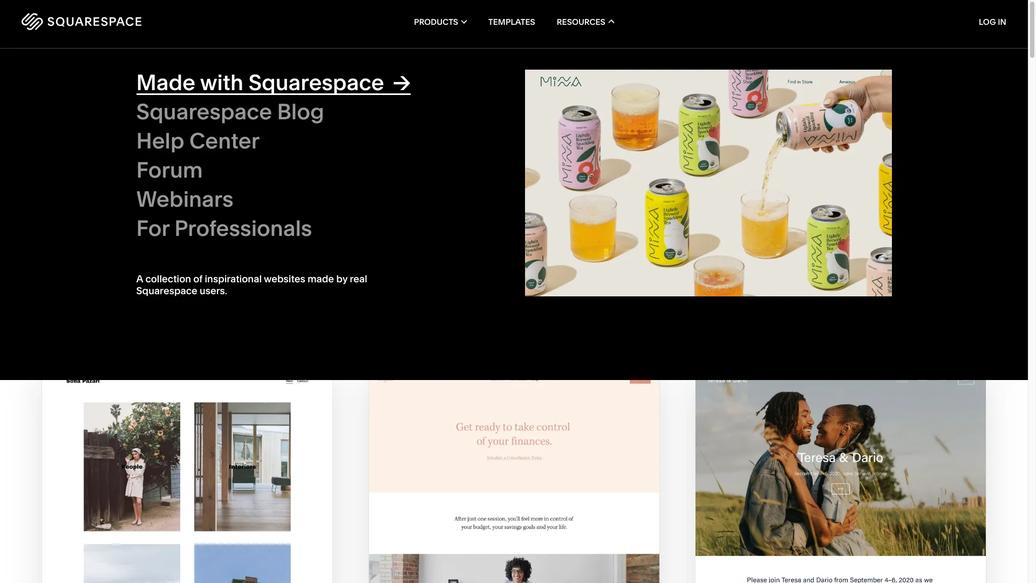 Task type: locate. For each thing, give the bounding box(es) containing it.
preview for preview dario
[[800, 563, 847, 575]]

0 vertical spatial degraw
[[518, 542, 565, 554]]

any
[[119, 58, 165, 92]]

with up help
[[119, 86, 174, 119]]

& for beauty
[[188, 215, 193, 225]]

animals
[[537, 166, 566, 176]]

&
[[528, 150, 533, 160], [531, 166, 536, 176], [175, 182, 180, 192], [188, 215, 193, 225], [196, 231, 201, 241]]

art & design
[[163, 182, 207, 192]]

circle image
[[520, 70, 887, 297]]

dario down start with dario
[[849, 563, 884, 575]]

home & decor link
[[505, 150, 568, 160]]

templates
[[489, 16, 536, 27], [174, 166, 211, 176]]

photography
[[163, 199, 209, 208]]

personal
[[163, 231, 194, 241]]

with
[[200, 69, 244, 96], [119, 86, 174, 119], [165, 536, 192, 548], [488, 542, 515, 554], [821, 542, 849, 554]]

start inside "start with pazari" button
[[130, 536, 162, 548]]

whether
[[719, 64, 754, 74]]

webinars for professionals
[[136, 186, 312, 241]]

start inside start with degraw button
[[452, 542, 485, 554]]

pazari
[[195, 536, 233, 548], [193, 557, 231, 569]]

art & design link
[[163, 182, 218, 192]]

with up preview pazari
[[165, 536, 192, 548]]

you
[[756, 64, 771, 74], [780, 74, 795, 85]]

& for animals
[[531, 166, 536, 176]]

& right home at top
[[528, 150, 533, 160]]

1 horizontal spatial you
[[780, 74, 795, 85]]

1 horizontal spatial preview
[[466, 563, 513, 575]]

forum link
[[136, 155, 504, 186]]

you left need
[[756, 64, 771, 74]]

preview inside 'link'
[[800, 563, 847, 575]]

2 a from the left
[[952, 64, 957, 74]]

preview down start with pazari
[[143, 557, 190, 569]]

nature & animals link
[[505, 166, 577, 176]]

1 vertical spatial pazari
[[193, 557, 231, 569]]

pazari up preview pazari
[[195, 536, 233, 548]]

pazari inside button
[[195, 536, 233, 548]]

with up preview degraw "link"
[[488, 542, 515, 554]]

degraw down start with degraw
[[516, 563, 563, 575]]

food link
[[277, 215, 306, 225]]

start with dario button
[[786, 533, 897, 563]]

degraw inside button
[[518, 542, 565, 554]]

degraw inside "link"
[[516, 563, 563, 575]]

with inside button
[[821, 542, 849, 554]]

1 horizontal spatial a
[[952, 64, 957, 74]]

preview inside "link"
[[466, 563, 513, 575]]

products button
[[414, 0, 467, 43]]

made
[[136, 69, 196, 96]]

topic
[[163, 132, 183, 139]]

& for design
[[175, 182, 180, 192]]

& right the health on the left of the page
[[188, 215, 193, 225]]

make
[[41, 58, 113, 92]]

0 vertical spatial squarespace
[[249, 69, 385, 96]]

with for made with squarespace
[[200, 69, 244, 96]]

preview down start with dario
[[800, 563, 847, 575]]

& left cv
[[196, 231, 201, 241]]

log             in
[[980, 16, 1007, 27]]

an
[[877, 64, 887, 74]]

designs
[[203, 150, 232, 160]]

dario
[[851, 542, 886, 554], [849, 563, 884, 575]]

0 vertical spatial templates
[[489, 16, 536, 27]]

start up preview dario 'link'
[[786, 542, 819, 554]]

professionals
[[175, 215, 312, 241]]

2 horizontal spatial start
[[786, 542, 819, 554]]

start with pazari
[[130, 536, 233, 548]]

1 vertical spatial dario
[[849, 563, 884, 575]]

start with degraw
[[452, 542, 565, 554]]

0 vertical spatial pazari
[[195, 536, 233, 548]]

blog
[[277, 98, 324, 125]]

preview
[[143, 557, 190, 569], [466, 563, 513, 575], [800, 563, 847, 575]]

degraw up preview degraw "link"
[[518, 542, 565, 554]]

start up preview degraw "link"
[[452, 542, 485, 554]]

start for preview degraw
[[452, 542, 485, 554]]

start inside start with dario button
[[786, 542, 819, 554]]

popular designs link
[[163, 150, 232, 160]]

& right nature
[[531, 166, 536, 176]]

preview degraw link
[[466, 554, 563, 583]]

to
[[844, 84, 852, 95]]

dario up preview dario 'link'
[[851, 542, 886, 554]]

personal
[[719, 74, 755, 85]]

start
[[130, 536, 162, 548], [452, 542, 485, 554], [786, 542, 819, 554]]

squarespace logo image
[[22, 13, 141, 30]]

0 horizontal spatial start
[[130, 536, 162, 548]]

home
[[505, 150, 527, 160]]

webinars
[[136, 186, 234, 212]]

start for preview dario
[[786, 542, 819, 554]]

get
[[854, 84, 868, 95]]

dario image
[[696, 369, 987, 583]]

2 horizontal spatial preview
[[800, 563, 847, 575]]

a right need
[[796, 64, 801, 74]]

entertainment link
[[277, 231, 338, 241]]

help
[[136, 127, 184, 154]]

preview pazari link
[[143, 548, 231, 578]]

with inside make any template yours with ease.
[[119, 86, 174, 119]]

1 vertical spatial degraw
[[516, 563, 563, 575]]

with for start with degraw
[[488, 542, 515, 554]]

health & beauty
[[163, 215, 219, 225]]

squarespace up help center
[[136, 98, 272, 125]]

0 vertical spatial dario
[[851, 542, 886, 554]]

start up preview pazari
[[130, 536, 162, 548]]

responsive
[[719, 84, 765, 95]]

use
[[814, 74, 829, 85]]

0 horizontal spatial preview
[[143, 557, 190, 569]]

with up preview dario 'link'
[[821, 542, 849, 554]]

health
[[163, 215, 186, 225]]

1 horizontal spatial start
[[452, 542, 485, 554]]

degraw image
[[369, 369, 660, 583]]

help center link
[[136, 125, 504, 157]]

with up squarespace blog
[[200, 69, 244, 96]]

pazari down start with pazari
[[193, 557, 231, 569]]

ease.
[[180, 86, 249, 119]]

decor
[[535, 150, 557, 160]]

squarespace up squarespace blog link
[[249, 69, 385, 96]]

a right or
[[952, 64, 957, 74]]

& right art
[[175, 182, 180, 192]]

forum
[[136, 157, 203, 183]]

degraw
[[518, 542, 565, 554], [516, 563, 563, 575]]

1 vertical spatial templates
[[174, 166, 211, 176]]

can
[[797, 74, 812, 85]]

cv
[[202, 231, 213, 241]]

templates
[[801, 84, 842, 95]]

dario element
[[696, 369, 987, 583]]

products
[[414, 16, 459, 27]]

0 horizontal spatial templates
[[174, 166, 211, 176]]

you left can
[[780, 74, 795, 85]]

preview down start with degraw
[[466, 563, 513, 575]]

online
[[889, 64, 914, 74]]

0 horizontal spatial a
[[796, 64, 801, 74]]

store,
[[916, 64, 940, 74]]



Task type: describe. For each thing, give the bounding box(es) containing it.
or
[[942, 64, 950, 74]]

log
[[980, 16, 997, 27]]

all templates link
[[163, 166, 221, 176]]

design
[[182, 182, 207, 192]]

start with dario
[[786, 542, 886, 554]]

0 horizontal spatial you
[[756, 64, 771, 74]]

popular
[[174, 150, 201, 160]]

preview for preview pazari
[[143, 557, 190, 569]]

1 horizontal spatial templates
[[489, 16, 536, 27]]

need
[[773, 64, 794, 74]]

squarespace logo link
[[22, 13, 219, 30]]

1 a from the left
[[796, 64, 801, 74]]

template
[[171, 58, 287, 92]]

photography link
[[163, 199, 219, 208]]

→
[[393, 69, 411, 96]]

food
[[277, 215, 295, 225]]

dario inside start with dario button
[[851, 542, 886, 554]]

in
[[999, 16, 1007, 27]]

dario inside preview dario 'link'
[[849, 563, 884, 575]]

blog,
[[757, 74, 778, 85]]

preview degraw
[[466, 563, 563, 575]]

center
[[190, 127, 260, 154]]

log             in link
[[980, 16, 1007, 27]]

preview dario link
[[800, 554, 884, 583]]

yours
[[41, 86, 113, 119]]

personal & cv
[[163, 231, 213, 241]]

resources
[[557, 16, 606, 27]]

made with squarespace
[[136, 69, 385, 96]]

& for cv
[[196, 231, 201, 241]]

beauty
[[195, 215, 219, 225]]

preview pazari
[[143, 557, 231, 569]]

squarespace blog link
[[136, 98, 504, 128]]

fitness link
[[505, 182, 541, 192]]

customizable
[[893, 74, 948, 85]]

& for decor
[[528, 150, 533, 160]]

website
[[766, 84, 799, 95]]

preview for preview degraw
[[466, 563, 513, 575]]

degraw element
[[369, 369, 660, 583]]

for professionals link
[[136, 215, 504, 245]]

and
[[950, 74, 966, 85]]

start with pazari button
[[130, 527, 245, 557]]

showcase image
[[525, 70, 892, 299]]

squarespace's
[[831, 74, 891, 85]]

personal & cv link
[[163, 231, 224, 241]]

resources button
[[557, 0, 614, 43]]

website,
[[840, 64, 875, 74]]

start for preview pazari
[[130, 536, 162, 548]]

preview dario
[[800, 563, 884, 575]]

1 vertical spatial squarespace
[[136, 98, 272, 125]]

pazari image
[[42, 369, 332, 583]]

portfolio
[[803, 64, 838, 74]]

entertainment
[[277, 231, 327, 241]]

popular designs
[[174, 150, 232, 160]]

with for start with pazari
[[165, 536, 192, 548]]

started.
[[870, 84, 902, 95]]

help center
[[136, 127, 260, 154]]

home & decor
[[505, 150, 557, 160]]

fitness
[[505, 182, 530, 192]]

webinars link
[[136, 186, 504, 215]]

nature & animals
[[505, 166, 566, 176]]

art
[[163, 182, 173, 192]]

health & beauty link
[[163, 215, 230, 225]]

make any template yours with ease.
[[41, 58, 293, 119]]

all templates
[[163, 166, 211, 176]]

templates link
[[489, 0, 536, 43]]

pazari element
[[42, 369, 332, 583]]

start with degraw button
[[452, 533, 576, 563]]

nature
[[505, 166, 529, 176]]

for
[[136, 215, 170, 241]]

all
[[163, 166, 172, 176]]

whether you need a portfolio website, an online store, or a personal blog, you can use squarespace's customizable and responsive website templates to get started.
[[719, 64, 966, 95]]

with for start with dario
[[821, 542, 849, 554]]

squarespace blog
[[136, 98, 324, 125]]



Task type: vqa. For each thing, say whether or not it's contained in the screenshot.
Design
yes



